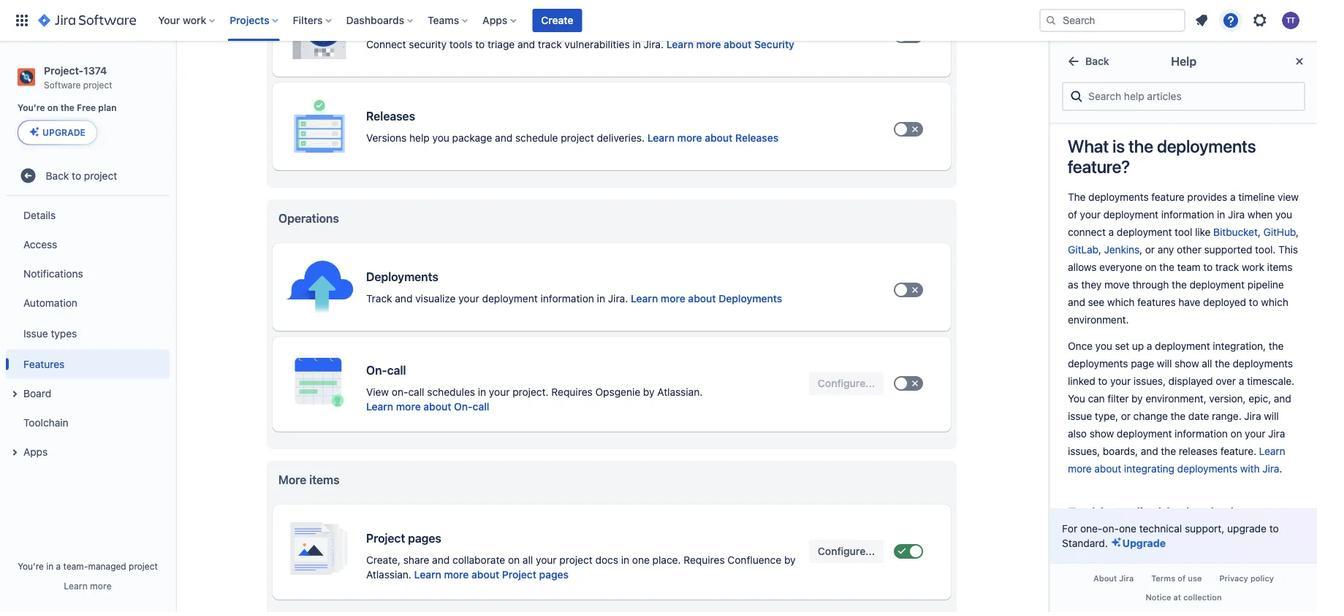 Task type: vqa. For each thing, say whether or not it's contained in the screenshot.
Privacy
yes



Task type: locate. For each thing, give the bounding box(es) containing it.
back down upgrade button
[[46, 170, 69, 182]]

privacy policy link
[[1211, 570, 1283, 589]]

1 vertical spatial one
[[632, 555, 650, 567]]

and right the package
[[495, 132, 513, 144]]

back to project link
[[6, 161, 170, 190]]

sidebar navigation image
[[159, 58, 192, 88]]

your right all
[[536, 555, 557, 567]]

back to project
[[46, 170, 117, 182]]

project.
[[513, 386, 549, 399]]

configure...
[[818, 546, 875, 558]]

project-1374 software project
[[44, 64, 112, 90]]

in right docs
[[621, 555, 630, 567]]

on left all
[[508, 555, 520, 567]]

2 horizontal spatial to
[[1270, 523, 1279, 535]]

about jira
[[1094, 575, 1134, 584]]

apps down "toolchain"
[[23, 446, 48, 458]]

items
[[309, 473, 340, 487]]

on up upgrade button
[[47, 103, 58, 113]]

learn more about project pages
[[414, 569, 569, 581]]

1 horizontal spatial pages
[[539, 569, 569, 581]]

1 horizontal spatial your
[[489, 386, 510, 399]]

terms of use link
[[1143, 570, 1211, 589]]

expand image for board
[[6, 386, 23, 403]]

2 expand image from the top
[[6, 444, 23, 462]]

1 horizontal spatial the
[[1129, 136, 1154, 156]]

1 vertical spatial the
[[1129, 136, 1154, 156]]

a
[[56, 562, 61, 572]]

0 horizontal spatial releases
[[366, 109, 415, 123]]

your
[[158, 14, 180, 26]]

versions help you package and schedule project deliveries. learn more about releases
[[366, 132, 779, 144]]

track and visualize your deployment information in jira. learn more about deployments
[[366, 293, 783, 305]]

1 vertical spatial call
[[408, 386, 424, 399]]

1 horizontal spatial atlassian.
[[658, 386, 703, 399]]

0 horizontal spatial on
[[47, 103, 58, 113]]

you're left a
[[18, 562, 44, 572]]

1 horizontal spatial requires
[[684, 555, 725, 567]]

0 horizontal spatial the
[[60, 103, 75, 113]]

1 vertical spatial on-
[[454, 401, 473, 413]]

0 horizontal spatial one
[[632, 555, 650, 567]]

by
[[643, 386, 655, 399], [785, 555, 796, 567]]

share
[[403, 555, 430, 567]]

0 vertical spatial on-
[[392, 386, 408, 399]]

one inside for one-on-one technical support, upgrade to standard.
[[1119, 523, 1137, 535]]

1 vertical spatial your
[[489, 386, 510, 399]]

atlassian. right opsgenie
[[658, 386, 703, 399]]

expand image down "toolchain"
[[6, 444, 23, 462]]

0 vertical spatial project
[[366, 532, 405, 546]]

1 vertical spatial on
[[508, 555, 520, 567]]

0 horizontal spatial project
[[366, 532, 405, 546]]

to
[[475, 38, 485, 50], [72, 170, 81, 182], [1270, 523, 1279, 535]]

0 horizontal spatial requires
[[552, 386, 593, 399]]

pages inside button
[[539, 569, 569, 581]]

the right is
[[1129, 136, 1154, 156]]

project inside "project-1374 software project"
[[83, 80, 112, 90]]

upgrade down 'you're on the free plan'
[[42, 127, 85, 138]]

1 expand image from the top
[[6, 386, 23, 403]]

about
[[724, 38, 752, 50], [705, 132, 733, 144], [688, 293, 716, 305], [424, 401, 452, 413], [472, 569, 500, 581]]

connect security tools to triage and track vulnerabilities in jira. learn more about security
[[366, 38, 795, 50]]

0 vertical spatial to
[[475, 38, 485, 50]]

in inside view on-call schedules in your project. requires opsgenie by atlassian. learn more about on-call
[[478, 386, 486, 399]]

0 horizontal spatial on-
[[392, 386, 408, 399]]

in
[[633, 38, 641, 50], [597, 293, 605, 305], [478, 386, 486, 399], [621, 555, 630, 567], [46, 562, 54, 572]]

1 horizontal spatial on-
[[454, 401, 473, 413]]

the for deployments
[[1129, 136, 1154, 156]]

you're
[[18, 103, 45, 113], [18, 562, 44, 572]]

more
[[697, 38, 721, 50], [678, 132, 702, 144], [661, 293, 686, 305], [396, 401, 421, 413], [444, 569, 469, 581], [90, 581, 112, 592]]

project up details "link"
[[84, 170, 117, 182]]

all
[[523, 555, 533, 567]]

0 horizontal spatial apps
[[23, 446, 48, 458]]

track
[[538, 38, 562, 50]]

to right tools
[[475, 38, 485, 50]]

atlassian. down create,
[[366, 569, 412, 581]]

0 vertical spatial apps
[[483, 14, 508, 26]]

1 vertical spatial releases
[[736, 132, 779, 144]]

0 vertical spatial deployments
[[366, 270, 439, 284]]

project inside create, share and collaborate on all your project docs in one place. requires confluence by atlassian.
[[560, 555, 593, 567]]

0 horizontal spatial on-
[[366, 364, 387, 378]]

plan
[[98, 103, 117, 113]]

on-call
[[366, 364, 406, 378]]

your left project.
[[489, 386, 510, 399]]

0 vertical spatial expand image
[[6, 386, 23, 403]]

on- down schedules
[[454, 401, 473, 413]]

2 vertical spatial to
[[1270, 523, 1279, 535]]

1 vertical spatial jira.
[[608, 293, 628, 305]]

1 vertical spatial pages
[[539, 569, 569, 581]]

2 vertical spatial your
[[536, 555, 557, 567]]

requires right project.
[[552, 386, 593, 399]]

0 vertical spatial the
[[60, 103, 75, 113]]

more items
[[279, 473, 340, 487]]

upgrade button
[[18, 121, 96, 144]]

1 vertical spatial apps
[[23, 446, 48, 458]]

project right schedule
[[561, 132, 594, 144]]

opsgenie
[[596, 386, 641, 399]]

1 horizontal spatial security
[[755, 38, 795, 50]]

dashboards button
[[342, 9, 419, 32]]

filters button
[[289, 9, 337, 32]]

projects
[[230, 14, 270, 26]]

search image
[[1046, 15, 1057, 26]]

apps
[[483, 14, 508, 26], [23, 446, 48, 458]]

back inside button
[[1086, 55, 1110, 67]]

on- inside view on-call schedules in your project. requires opsgenie by atlassian. learn more about on-call
[[454, 401, 473, 413]]

your right visualize
[[459, 293, 479, 305]]

0 vertical spatial requires
[[552, 386, 593, 399]]

expand image down features
[[6, 386, 23, 403]]

expand image for apps
[[6, 444, 23, 462]]

expand image
[[6, 386, 23, 403], [6, 444, 23, 462]]

to up details "link"
[[72, 170, 81, 182]]

board button
[[6, 379, 170, 408]]

upgrade down technical
[[1123, 538, 1166, 550]]

1 horizontal spatial one
[[1119, 523, 1137, 535]]

notifications image
[[1193, 12, 1211, 29]]

group containing details
[[6, 196, 170, 471]]

1 horizontal spatial upgrade
[[1123, 538, 1166, 550]]

back down search field
[[1086, 55, 1110, 67]]

requires inside view on-call schedules in your project. requires opsgenie by atlassian. learn more about on-call
[[552, 386, 593, 399]]

0 vertical spatial on
[[47, 103, 58, 113]]

1 vertical spatial security
[[755, 38, 795, 50]]

on- right view
[[392, 386, 408, 399]]

0 horizontal spatial upgrade
[[42, 127, 85, 138]]

1 vertical spatial you're
[[18, 562, 44, 572]]

create, share and collaborate on all your project docs in one place. requires confluence by atlassian.
[[366, 555, 796, 581]]

0 horizontal spatial call
[[387, 364, 406, 378]]

privacy policy
[[1220, 575, 1275, 584]]

create
[[541, 14, 574, 26]]

requires right place.
[[684, 555, 725, 567]]

0 vertical spatial you're
[[18, 103, 45, 113]]

0 vertical spatial pages
[[408, 532, 442, 546]]

package
[[452, 132, 492, 144]]

you're for you're on the free plan
[[18, 103, 45, 113]]

deliveries.
[[597, 132, 645, 144]]

0 vertical spatial releases
[[366, 109, 415, 123]]

1 horizontal spatial back
[[1086, 55, 1110, 67]]

terms
[[1152, 575, 1176, 584]]

jira. right vulnerabilities
[[644, 38, 664, 50]]

0 horizontal spatial atlassian.
[[366, 569, 412, 581]]

1 vertical spatial project
[[502, 569, 537, 581]]

atlassian. inside view on-call schedules in your project. requires opsgenie by atlassian. learn more about on-call
[[658, 386, 703, 399]]

learn more about security button
[[667, 37, 795, 52]]

project down the 1374
[[83, 80, 112, 90]]

0 horizontal spatial jira.
[[608, 293, 628, 305]]

expand image inside board button
[[6, 386, 23, 403]]

for one-on-one technical support, upgrade to standard.
[[1062, 523, 1279, 550]]

releases
[[366, 109, 415, 123], [736, 132, 779, 144]]

0 horizontal spatial security
[[366, 16, 412, 30]]

1 horizontal spatial project
[[502, 569, 537, 581]]

upgrade for upgrade button
[[42, 127, 85, 138]]

0 vertical spatial your
[[459, 293, 479, 305]]

by inside create, share and collaborate on all your project docs in one place. requires confluence by atlassian.
[[785, 555, 796, 567]]

group
[[6, 196, 170, 471]]

notice
[[1146, 593, 1172, 602]]

the for free
[[60, 103, 75, 113]]

one left place.
[[632, 555, 650, 567]]

banner
[[0, 0, 1318, 41]]

filters
[[293, 14, 323, 26]]

2 horizontal spatial your
[[536, 555, 557, 567]]

about jira button
[[1085, 570, 1143, 589]]

call up learn more about on-call button
[[408, 386, 424, 399]]

terms of use
[[1152, 575, 1202, 584]]

free
[[77, 103, 96, 113]]

2 you're from the top
[[18, 562, 44, 572]]

1 vertical spatial by
[[785, 555, 796, 567]]

the inside what is the deployments feature?
[[1129, 136, 1154, 156]]

project right managed
[[129, 562, 158, 572]]

and inside create, share and collaborate on all your project docs in one place. requires confluence by atlassian.
[[432, 555, 450, 567]]

0 vertical spatial on-
[[366, 364, 387, 378]]

confluence
[[728, 555, 782, 567]]

0 horizontal spatial back
[[46, 170, 69, 182]]

appswitcher icon image
[[13, 12, 31, 29]]

1 vertical spatial upgrade
[[1123, 538, 1166, 550]]

1 vertical spatial deployments
[[719, 293, 783, 305]]

in left a
[[46, 562, 54, 572]]

apps up triage
[[483, 14, 508, 26]]

on- up view
[[366, 364, 387, 378]]

1 vertical spatial requires
[[684, 555, 725, 567]]

dashboards
[[346, 14, 404, 26]]

by right opsgenie
[[643, 386, 655, 399]]

project left docs
[[560, 555, 593, 567]]

to right upgrade
[[1270, 523, 1279, 535]]

project inside button
[[502, 569, 537, 581]]

standard.
[[1062, 538, 1108, 550]]

1 horizontal spatial call
[[408, 386, 424, 399]]

on- up "standard."
[[1103, 523, 1119, 535]]

0 vertical spatial one
[[1119, 523, 1137, 535]]

is
[[1113, 136, 1125, 156]]

project
[[83, 80, 112, 90], [561, 132, 594, 144], [84, 170, 117, 182], [560, 555, 593, 567], [129, 562, 158, 572]]

in right schedules
[[478, 386, 486, 399]]

requires inside create, share and collaborate on all your project docs in one place. requires confluence by atlassian.
[[684, 555, 725, 567]]

atlassian.
[[658, 386, 703, 399], [366, 569, 412, 581]]

0 horizontal spatial pages
[[408, 532, 442, 546]]

your inside create, share and collaborate on all your project docs in one place. requires confluence by atlassian.
[[536, 555, 557, 567]]

learn more button
[[64, 581, 112, 592]]

1 vertical spatial atlassian.
[[366, 569, 412, 581]]

0 vertical spatial jira.
[[644, 38, 664, 50]]

access
[[23, 238, 57, 250]]

deployments
[[366, 270, 439, 284], [719, 293, 783, 305]]

one up upgrade link
[[1119, 523, 1137, 535]]

learn inside view on-call schedules in your project. requires opsgenie by atlassian. learn more about on-call
[[366, 401, 394, 413]]

1 horizontal spatial on
[[508, 555, 520, 567]]

1 vertical spatial to
[[72, 170, 81, 182]]

0 vertical spatial back
[[1086, 55, 1110, 67]]

0 horizontal spatial by
[[643, 386, 655, 399]]

project up create,
[[366, 532, 405, 546]]

0 vertical spatial upgrade
[[42, 127, 85, 138]]

0 vertical spatial by
[[643, 386, 655, 399]]

the
[[60, 103, 75, 113], [1129, 136, 1154, 156]]

one inside create, share and collaborate on all your project docs in one place. requires confluence by atlassian.
[[632, 555, 650, 567]]

1 horizontal spatial apps
[[483, 14, 508, 26]]

types
[[51, 328, 77, 340]]

2 horizontal spatial call
[[473, 401, 490, 413]]

call up view
[[387, 364, 406, 378]]

place.
[[653, 555, 681, 567]]

security
[[366, 16, 412, 30], [755, 38, 795, 50]]

jira. right information
[[608, 293, 628, 305]]

and right share
[[432, 555, 450, 567]]

you're up upgrade button
[[18, 103, 45, 113]]

the left free
[[60, 103, 75, 113]]

more inside view on-call schedules in your project. requires opsgenie by atlassian. learn more about on-call
[[396, 401, 421, 413]]

collaborate
[[453, 555, 505, 567]]

1 vertical spatial back
[[46, 170, 69, 182]]

jira software image
[[38, 12, 136, 29], [38, 12, 136, 29]]

1 you're from the top
[[18, 103, 45, 113]]

view
[[366, 386, 389, 399]]

0 horizontal spatial to
[[72, 170, 81, 182]]

1 horizontal spatial by
[[785, 555, 796, 567]]

project down all
[[502, 569, 537, 581]]

by right 'confluence'
[[785, 555, 796, 567]]

upgrade inside button
[[42, 127, 85, 138]]

1 vertical spatial expand image
[[6, 444, 23, 462]]

apps inside popup button
[[483, 14, 508, 26]]

one
[[1119, 523, 1137, 535], [632, 555, 650, 567]]

on-
[[366, 364, 387, 378], [454, 401, 473, 413]]

0 horizontal spatial your
[[459, 293, 479, 305]]

0 vertical spatial atlassian.
[[658, 386, 703, 399]]

on-
[[392, 386, 408, 399], [1103, 523, 1119, 535]]

your profile and settings image
[[1283, 12, 1300, 29]]

expand image inside apps button
[[6, 444, 23, 462]]

call down schedules
[[473, 401, 490, 413]]

1 vertical spatial on-
[[1103, 523, 1119, 535]]

1 horizontal spatial on-
[[1103, 523, 1119, 535]]



Task type: describe. For each thing, give the bounding box(es) containing it.
on- inside view on-call schedules in your project. requires opsgenie by atlassian. learn more about on-call
[[392, 386, 408, 399]]

teams
[[428, 14, 459, 26]]

0 horizontal spatial deployments
[[366, 270, 439, 284]]

feature?
[[1068, 156, 1131, 177]]

in inside create, share and collaborate on all your project docs in one place. requires confluence by atlassian.
[[621, 555, 630, 567]]

more
[[279, 473, 307, 487]]

issue types
[[23, 328, 77, 340]]

notice at collection link
[[1137, 589, 1231, 607]]

jira
[[1120, 575, 1134, 584]]

primary element
[[9, 0, 1040, 41]]

toolchain
[[23, 417, 68, 429]]

in right vulnerabilities
[[633, 38, 641, 50]]

apps button
[[6, 437, 170, 467]]

track
[[366, 293, 392, 305]]

close image
[[1291, 53, 1309, 70]]

and right track
[[395, 293, 413, 305]]

learn more about releases button
[[648, 131, 779, 146]]

you're on the free plan
[[18, 103, 117, 113]]

create button
[[533, 9, 582, 32]]

tools
[[450, 38, 473, 50]]

use
[[1188, 575, 1202, 584]]

create,
[[366, 555, 401, 567]]

0 vertical spatial call
[[387, 364, 406, 378]]

more inside learn more about project pages button
[[444, 569, 469, 581]]

1 horizontal spatial releases
[[736, 132, 779, 144]]

one-
[[1081, 523, 1103, 535]]

settings image
[[1252, 12, 1269, 29]]

upgrade
[[1228, 523, 1267, 535]]

you
[[433, 132, 450, 144]]

what
[[1068, 136, 1109, 156]]

learn more
[[64, 581, 112, 592]]

deployments
[[1158, 136, 1257, 156]]

your inside view on-call schedules in your project. requires opsgenie by atlassian. learn more about on-call
[[489, 386, 510, 399]]

policy
[[1251, 575, 1275, 584]]

view on-call schedules in your project. requires opsgenie by atlassian. learn more about on-call
[[366, 386, 703, 413]]

notice at collection
[[1146, 593, 1222, 602]]

projects button
[[225, 9, 284, 32]]

schedule
[[515, 132, 558, 144]]

connect
[[366, 38, 406, 50]]

0 vertical spatial security
[[366, 16, 412, 30]]

features
[[23, 358, 65, 370]]

back button
[[1057, 50, 1118, 73]]

about inside button
[[472, 569, 500, 581]]

on inside create, share and collaborate on all your project docs in one place. requires confluence by atlassian.
[[508, 555, 520, 567]]

about inside view on-call schedules in your project. requires opsgenie by atlassian. learn more about on-call
[[424, 401, 452, 413]]

upgrade link
[[1111, 536, 1166, 551]]

your work
[[158, 14, 206, 26]]

configure... link
[[809, 540, 884, 564]]

at
[[1174, 593, 1182, 602]]

vulnerabilities
[[565, 38, 630, 50]]

team-
[[63, 562, 88, 572]]

features link
[[6, 350, 170, 379]]

Search field
[[1040, 9, 1186, 32]]

collection
[[1184, 593, 1222, 602]]

information
[[541, 293, 594, 305]]

security
[[409, 38, 447, 50]]

atlassian. inside create, share and collaborate on all your project docs in one place. requires confluence by atlassian.
[[366, 569, 412, 581]]

project-
[[44, 64, 83, 76]]

help image
[[1223, 12, 1240, 29]]

help
[[410, 132, 430, 144]]

help
[[1171, 54, 1197, 68]]

in right information
[[597, 293, 605, 305]]

upgrade for upgrade link
[[1123, 538, 1166, 550]]

back for back to project
[[46, 170, 69, 182]]

on- inside for one-on-one technical support, upgrade to standard.
[[1103, 523, 1119, 535]]

deployment
[[482, 293, 538, 305]]

access link
[[6, 230, 170, 259]]

board
[[23, 387, 51, 400]]

you're for you're in a team-managed project
[[18, 562, 44, 572]]

technical
[[1140, 523, 1182, 535]]

visualize
[[415, 293, 456, 305]]

automation
[[23, 297, 77, 309]]

notifications link
[[6, 259, 170, 288]]

learn more about on-call button
[[366, 400, 490, 415]]

1 horizontal spatial to
[[475, 38, 485, 50]]

of
[[1178, 575, 1186, 584]]

1374
[[83, 64, 107, 76]]

notifications
[[23, 268, 83, 280]]

issue types link
[[6, 318, 170, 350]]

versions
[[366, 132, 407, 144]]

back for back
[[1086, 55, 1110, 67]]

schedules
[[427, 386, 475, 399]]

project pages
[[366, 532, 442, 546]]

learn more about deployments button
[[631, 292, 783, 306]]

about
[[1094, 575, 1117, 584]]

what is the deployments feature?
[[1068, 136, 1257, 177]]

1 horizontal spatial jira.
[[644, 38, 664, 50]]

details link
[[6, 201, 170, 230]]

and left the 'track'
[[518, 38, 535, 50]]

learn more about project pages button
[[414, 568, 569, 583]]

docs
[[596, 555, 619, 567]]

toolchain link
[[6, 408, 170, 437]]

banner containing your work
[[0, 0, 1318, 41]]

2 vertical spatial call
[[473, 401, 490, 413]]

teams button
[[423, 9, 474, 32]]

by inside view on-call schedules in your project. requires opsgenie by atlassian. learn more about on-call
[[643, 386, 655, 399]]

managed
[[88, 562, 126, 572]]

1 horizontal spatial deployments
[[719, 293, 783, 305]]

for
[[1062, 523, 1078, 535]]

triage
[[488, 38, 515, 50]]

support,
[[1185, 523, 1225, 535]]

more inside learn more button
[[90, 581, 112, 592]]

Search help articles field
[[1084, 83, 1299, 110]]

to inside for one-on-one technical support, upgrade to standard.
[[1270, 523, 1279, 535]]

issue
[[23, 328, 48, 340]]

apps inside button
[[23, 446, 48, 458]]

apps button
[[478, 9, 522, 32]]



